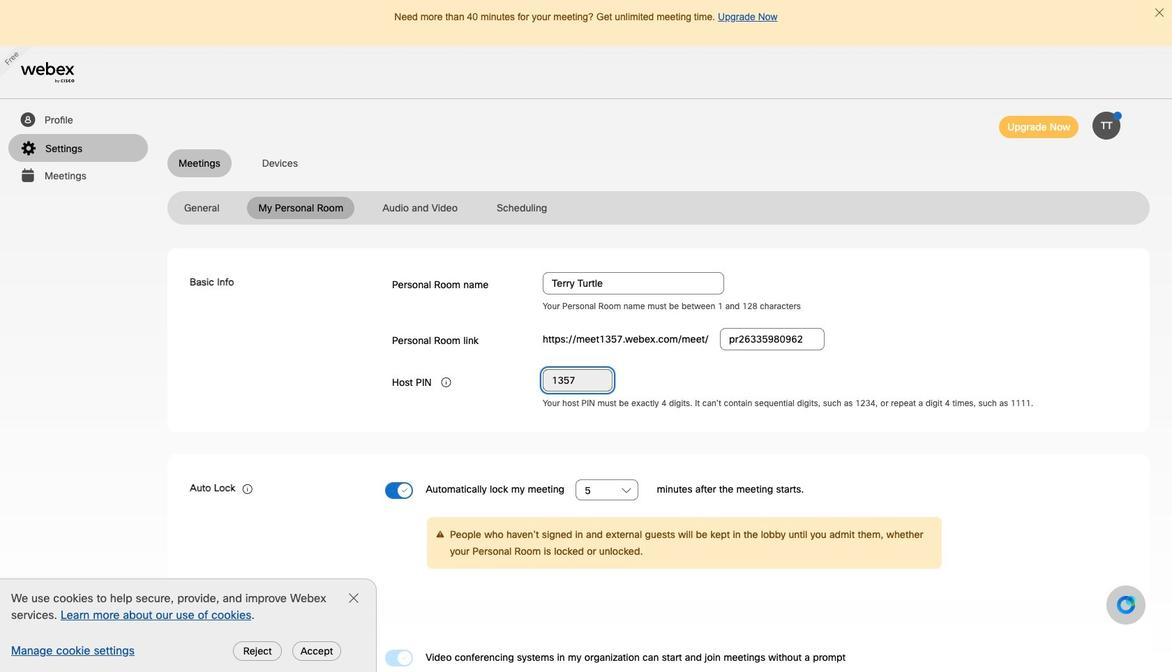 Task type: vqa. For each thing, say whether or not it's contained in the screenshot.
mds meetings_filled IMAGE
yes



Task type: describe. For each thing, give the bounding box(es) containing it.
close image
[[348, 592, 360, 605]]

settings element
[[0, 149, 1173, 672]]

alert inside the 'settings' element
[[543, 302, 1128, 313]]

assistant icon image
[[1102, 581, 1152, 630]]

2 tab list from the top
[[168, 197, 1150, 219]]

mds meetings_filled image
[[19, 168, 36, 184]]



Task type: locate. For each thing, give the bounding box(es) containing it.
1 vertical spatial tab list
[[168, 197, 1150, 219]]

cisco webex image
[[21, 62, 105, 83]]

mds settings_filled image
[[20, 140, 37, 157]]

1 tab list from the top
[[168, 149, 1150, 177]]

tab list
[[168, 149, 1150, 177], [168, 197, 1150, 219]]

mds people circle_filled image
[[19, 112, 36, 128]]

1 mds check_bold image from the top
[[401, 486, 408, 495]]

mds content download_filled image
[[19, 587, 36, 604]]

banner
[[0, 46, 1173, 99]]

2 mds check_bold image from the top
[[401, 654, 408, 663]]

None text field
[[543, 272, 725, 295], [720, 328, 825, 350], [543, 369, 613, 392], [543, 272, 725, 295], [720, 328, 825, 350], [543, 369, 613, 392]]

alert
[[543, 302, 1128, 313]]

0 vertical spatial tab list
[[168, 149, 1150, 177]]

mds check_bold image
[[401, 486, 408, 495], [401, 654, 408, 663]]

0 vertical spatial mds check_bold image
[[401, 486, 408, 495]]

1 vertical spatial mds check_bold image
[[401, 654, 408, 663]]



